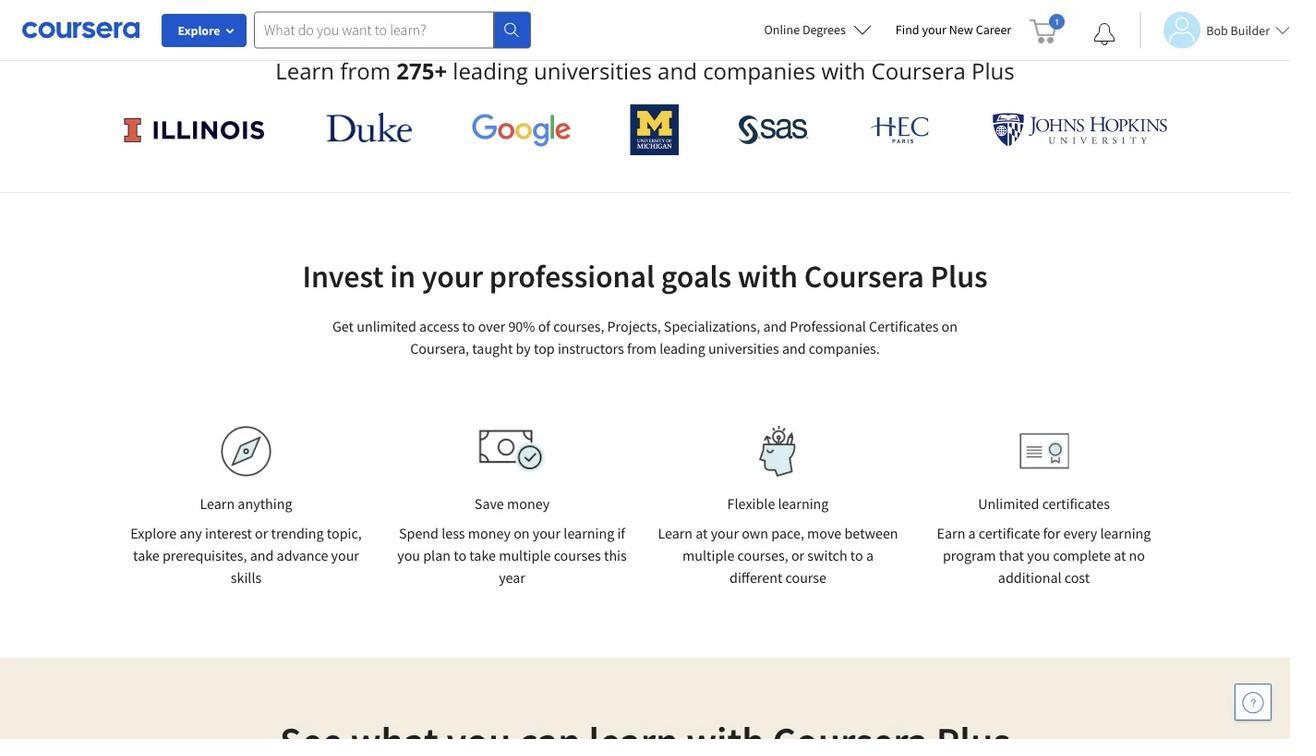 Task type: describe. For each thing, give the bounding box(es) containing it.
flexible learning
[[728, 494, 829, 513]]

explore for explore any interest or trending topic, take prerequisites, and advance your skills
[[131, 524, 177, 542]]

or inside "explore any interest or trending topic, take prerequisites, and advance your skills"
[[255, 524, 268, 542]]

and left professional
[[764, 317, 787, 335]]

get unlimited access to over 90% of courses, projects, specializations, and professional certificates on coursera, taught by top instructors from leading universities and companies.
[[333, 317, 958, 358]]

on inside spend less money on your learning if you plan to take multiple courses this year
[[514, 524, 530, 542]]

on inside get unlimited access to over 90% of courses, projects, specializations, and professional certificates on coursera, taught by top instructors from leading universities and companies.
[[942, 317, 958, 335]]

your inside the learn at your own pace, move between multiple courses, or switch to a different course
[[711, 524, 739, 542]]

learn from 275+ leading universities and companies with coursera plus
[[276, 56, 1015, 86]]

own
[[742, 524, 769, 542]]

unlimited certificates
[[979, 494, 1111, 513]]

and down professional
[[783, 339, 806, 358]]

courses
[[554, 546, 601, 565]]

at inside earn a certificate for every learning program that you complete at no additional cost
[[1115, 546, 1127, 565]]

1 vertical spatial coursera
[[805, 256, 925, 296]]

learn anything
[[200, 494, 292, 513]]

save money
[[475, 494, 550, 513]]

find your new career
[[896, 21, 1012, 38]]

professional
[[790, 317, 867, 335]]

plan
[[423, 546, 451, 565]]

sas image
[[739, 115, 809, 145]]

additional
[[999, 568, 1062, 587]]

this
[[604, 546, 627, 565]]

pace,
[[772, 524, 805, 542]]

0 vertical spatial money
[[507, 494, 550, 513]]

unlimited
[[979, 494, 1040, 513]]

you inside spend less money on your learning if you plan to take multiple courses this year
[[398, 546, 420, 565]]

your right find at the right top
[[923, 21, 947, 38]]

explore button
[[162, 14, 247, 47]]

new
[[950, 21, 974, 38]]

1 horizontal spatial learning
[[779, 494, 829, 513]]

trending
[[271, 524, 324, 542]]

companies.
[[809, 339, 880, 358]]

switch
[[808, 546, 848, 565]]

interest
[[205, 524, 252, 542]]

find your new career link
[[887, 18, 1021, 42]]

move
[[808, 524, 842, 542]]

bob builder
[[1207, 22, 1271, 38]]

google image
[[472, 113, 572, 147]]

explore for explore
[[178, 22, 220, 39]]

275+
[[397, 56, 447, 86]]

learning for spend less money on your learning if you plan to take multiple courses this year
[[564, 524, 615, 542]]

topic,
[[327, 524, 362, 542]]

online
[[765, 21, 800, 38]]

johns hopkins university image
[[993, 113, 1168, 147]]

instructors
[[558, 339, 625, 358]]

take inside "explore any interest or trending topic, take prerequisites, and advance your skills"
[[133, 546, 160, 565]]

to inside the learn at your own pace, move between multiple courses, or switch to a different course
[[851, 546, 864, 565]]

degrees
[[803, 21, 846, 38]]

advance
[[277, 546, 328, 565]]

a inside earn a certificate for every learning program that you complete at no additional cost
[[969, 524, 976, 542]]

learn for learn at your own pace, move between multiple courses, or switch to a different course
[[658, 524, 693, 542]]

learning for earn a certificate for every learning program that you complete at no additional cost
[[1101, 524, 1152, 542]]

different
[[730, 568, 783, 587]]

duke university image
[[326, 113, 412, 142]]

between
[[845, 524, 899, 542]]

online degrees button
[[750, 9, 887, 50]]

unlimited certificates image
[[1020, 433, 1069, 470]]

bob builder button
[[1141, 12, 1291, 49]]

coursera,
[[411, 339, 470, 358]]

money inside spend less money on your learning if you plan to take multiple courses this year
[[468, 524, 511, 542]]

to inside get unlimited access to over 90% of courses, projects, specializations, and professional certificates on coursera, taught by top instructors from leading universities and companies.
[[463, 317, 475, 335]]

taught
[[472, 339, 513, 358]]

or inside the learn at your own pace, move between multiple courses, or switch to a different course
[[792, 546, 805, 565]]

for
[[1044, 524, 1061, 542]]

program
[[943, 546, 997, 565]]

a inside the learn at your own pace, move between multiple courses, or switch to a different course
[[867, 546, 874, 565]]

builder
[[1231, 22, 1271, 38]]

top
[[534, 339, 555, 358]]

invest in your professional goals with coursera plus
[[303, 256, 988, 296]]

hec paris image
[[869, 111, 934, 149]]

universities inside get unlimited access to over 90% of courses, projects, specializations, and professional certificates on coursera, taught by top instructors from leading universities and companies.
[[709, 339, 780, 358]]

certificates
[[1043, 494, 1111, 513]]



Task type: vqa. For each thing, say whether or not it's contained in the screenshot.
Arts and Humanities
no



Task type: locate. For each thing, give the bounding box(es) containing it.
with
[[822, 56, 866, 86], [738, 256, 798, 296]]

coursera down find at the right top
[[872, 56, 966, 86]]

0 horizontal spatial or
[[255, 524, 268, 542]]

0 horizontal spatial take
[[133, 546, 160, 565]]

you up additional
[[1028, 546, 1051, 565]]

money
[[507, 494, 550, 513], [468, 524, 511, 542]]

complete
[[1054, 546, 1112, 565]]

unlimited
[[357, 317, 417, 335]]

your left 'own'
[[711, 524, 739, 542]]

leading
[[453, 56, 528, 86], [660, 339, 706, 358]]

0 vertical spatial explore
[[178, 22, 220, 39]]

flexible learning image
[[747, 426, 810, 477]]

1 horizontal spatial learn
[[276, 56, 335, 86]]

learn for learn from 275+ leading universities and companies with coursera plus
[[276, 56, 335, 86]]

What do you want to learn? text field
[[254, 12, 494, 49]]

learn right if
[[658, 524, 693, 542]]

a
[[969, 524, 976, 542], [867, 546, 874, 565]]

any
[[180, 524, 202, 542]]

learning inside earn a certificate for every learning program that you complete at no additional cost
[[1101, 524, 1152, 542]]

take right plan
[[470, 546, 496, 565]]

multiple
[[499, 546, 551, 565], [683, 546, 735, 565]]

1 horizontal spatial a
[[969, 524, 976, 542]]

learning
[[779, 494, 829, 513], [564, 524, 615, 542], [1101, 524, 1152, 542]]

find
[[896, 21, 920, 38]]

course
[[786, 568, 827, 587]]

save
[[475, 494, 504, 513]]

0 vertical spatial coursera
[[872, 56, 966, 86]]

1 vertical spatial leading
[[660, 339, 706, 358]]

0 vertical spatial plus
[[972, 56, 1015, 86]]

explore
[[178, 22, 220, 39], [131, 524, 177, 542]]

or up course
[[792, 546, 805, 565]]

less
[[442, 524, 465, 542]]

money down 'save'
[[468, 524, 511, 542]]

coursera image
[[22, 15, 140, 45]]

learn inside the learn at your own pace, move between multiple courses, or switch to a different course
[[658, 524, 693, 542]]

if
[[618, 524, 626, 542]]

2 horizontal spatial learn
[[658, 524, 693, 542]]

at inside the learn at your own pace, move between multiple courses, or switch to a different course
[[696, 524, 708, 542]]

1 horizontal spatial multiple
[[683, 546, 735, 565]]

0 vertical spatial at
[[696, 524, 708, 542]]

get
[[333, 317, 354, 335]]

1 vertical spatial courses,
[[738, 546, 789, 565]]

universities
[[534, 56, 652, 86], [709, 339, 780, 358]]

take
[[133, 546, 160, 565], [470, 546, 496, 565]]

1 vertical spatial at
[[1115, 546, 1127, 565]]

1 vertical spatial from
[[627, 339, 657, 358]]

coursera up professional
[[805, 256, 925, 296]]

learn up interest
[[200, 494, 235, 513]]

1 horizontal spatial on
[[942, 317, 958, 335]]

1 vertical spatial learn
[[200, 494, 235, 513]]

courses, inside get unlimited access to over 90% of courses, projects, specializations, and professional certificates on coursera, taught by top instructors from leading universities and companies.
[[554, 317, 605, 335]]

learn anything image
[[221, 426, 272, 477]]

on right certificates in the right of the page
[[942, 317, 958, 335]]

courses, inside the learn at your own pace, move between multiple courses, or switch to a different course
[[738, 546, 789, 565]]

shopping cart: 1 item image
[[1031, 14, 1066, 43]]

2 multiple from the left
[[683, 546, 735, 565]]

0 horizontal spatial multiple
[[499, 546, 551, 565]]

multiple inside the learn at your own pace, move between multiple courses, or switch to a different course
[[683, 546, 735, 565]]

0 vertical spatial universities
[[534, 56, 652, 86]]

invest
[[303, 256, 384, 296]]

earn a certificate for every learning program that you complete at no additional cost
[[938, 524, 1152, 587]]

0 horizontal spatial learn
[[200, 494, 235, 513]]

universities up university of michigan image
[[534, 56, 652, 86]]

0 horizontal spatial courses,
[[554, 317, 605, 335]]

0 vertical spatial leading
[[453, 56, 528, 86]]

career
[[976, 21, 1012, 38]]

money right 'save'
[[507, 494, 550, 513]]

0 vertical spatial learn
[[276, 56, 335, 86]]

learn for learn anything
[[200, 494, 235, 513]]

1 vertical spatial or
[[792, 546, 805, 565]]

explore inside "explore any interest or trending topic, take prerequisites, and advance your skills"
[[131, 524, 177, 542]]

from down projects,
[[627, 339, 657, 358]]

help center image
[[1243, 691, 1265, 713]]

1 vertical spatial universities
[[709, 339, 780, 358]]

None search field
[[254, 12, 531, 49]]

0 horizontal spatial a
[[867, 546, 874, 565]]

plus down career
[[972, 56, 1015, 86]]

at left the no
[[1115, 546, 1127, 565]]

learn down what do you want to learn? text box on the left of the page
[[276, 56, 335, 86]]

0 vertical spatial or
[[255, 524, 268, 542]]

1 vertical spatial with
[[738, 256, 798, 296]]

you inside earn a certificate for every learning program that you complete at no additional cost
[[1028, 546, 1051, 565]]

university of michigan image
[[631, 104, 679, 155]]

multiple up year
[[499, 546, 551, 565]]

0 vertical spatial on
[[942, 317, 958, 335]]

you down spend
[[398, 546, 420, 565]]

from down what do you want to learn? text box on the left of the page
[[340, 56, 391, 86]]

0 horizontal spatial leading
[[453, 56, 528, 86]]

coursera
[[872, 56, 966, 86], [805, 256, 925, 296]]

flexible
[[728, 494, 776, 513]]

projects,
[[608, 317, 661, 335]]

cost
[[1065, 568, 1091, 587]]

0 horizontal spatial universities
[[534, 56, 652, 86]]

in
[[390, 256, 416, 296]]

explore any interest or trending topic, take prerequisites, and advance your skills
[[131, 524, 362, 587]]

no
[[1130, 546, 1146, 565]]

1 horizontal spatial leading
[[660, 339, 706, 358]]

your up courses
[[533, 524, 561, 542]]

2 you from the left
[[1028, 546, 1051, 565]]

take left prerequisites,
[[133, 546, 160, 565]]

1 horizontal spatial courses,
[[738, 546, 789, 565]]

over
[[478, 317, 506, 335]]

1 multiple from the left
[[499, 546, 551, 565]]

1 horizontal spatial with
[[822, 56, 866, 86]]

your inside spend less money on your learning if you plan to take multiple courses this year
[[533, 524, 561, 542]]

leading up google image
[[453, 56, 528, 86]]

take inside spend less money on your learning if you plan to take multiple courses this year
[[470, 546, 496, 565]]

certificates
[[870, 317, 939, 335]]

to right plan
[[454, 546, 467, 565]]

access
[[420, 317, 460, 335]]

0 vertical spatial courses,
[[554, 317, 605, 335]]

at left 'own'
[[696, 524, 708, 542]]

that
[[1000, 546, 1025, 565]]

your inside "explore any interest or trending topic, take prerequisites, and advance your skills"
[[331, 546, 359, 565]]

2 horizontal spatial learning
[[1101, 524, 1152, 542]]

0 horizontal spatial on
[[514, 524, 530, 542]]

leading down the specializations,
[[660, 339, 706, 358]]

0 horizontal spatial with
[[738, 256, 798, 296]]

skills
[[231, 568, 262, 587]]

certificate
[[979, 524, 1041, 542]]

or
[[255, 524, 268, 542], [792, 546, 805, 565]]

to inside spend less money on your learning if you plan to take multiple courses this year
[[454, 546, 467, 565]]

1 horizontal spatial take
[[470, 546, 496, 565]]

courses,
[[554, 317, 605, 335], [738, 546, 789, 565]]

with right goals
[[738, 256, 798, 296]]

courses, up the different
[[738, 546, 789, 565]]

explore inside dropdown button
[[178, 22, 220, 39]]

0 horizontal spatial explore
[[131, 524, 177, 542]]

goals
[[661, 256, 732, 296]]

by
[[516, 339, 531, 358]]

1 take from the left
[[133, 546, 160, 565]]

2 take from the left
[[470, 546, 496, 565]]

companies
[[703, 56, 816, 86]]

anything
[[238, 494, 292, 513]]

courses, up instructors
[[554, 317, 605, 335]]

0 horizontal spatial from
[[340, 56, 391, 86]]

and inside "explore any interest or trending topic, take prerequisites, and advance your skills"
[[250, 546, 274, 565]]

a right earn
[[969, 524, 976, 542]]

0 vertical spatial with
[[822, 56, 866, 86]]

to left over
[[463, 317, 475, 335]]

0 vertical spatial a
[[969, 524, 976, 542]]

1 horizontal spatial you
[[1028, 546, 1051, 565]]

or down anything
[[255, 524, 268, 542]]

1 you from the left
[[398, 546, 420, 565]]

at
[[696, 524, 708, 542], [1115, 546, 1127, 565]]

a down between
[[867, 546, 874, 565]]

online degrees
[[765, 21, 846, 38]]

1 vertical spatial on
[[514, 524, 530, 542]]

2 vertical spatial learn
[[658, 524, 693, 542]]

learning up courses
[[564, 524, 615, 542]]

learning up pace,
[[779, 494, 829, 513]]

and up university of michigan image
[[658, 56, 698, 86]]

to
[[463, 317, 475, 335], [454, 546, 467, 565], [851, 546, 864, 565]]

on down save money at the bottom left
[[514, 524, 530, 542]]

90%
[[509, 317, 535, 335]]

from inside get unlimited access to over 90% of courses, projects, specializations, and professional certificates on coursera, taught by top instructors from leading universities and companies.
[[627, 339, 657, 358]]

of
[[538, 317, 551, 335]]

university of illinois at urbana-champaign image
[[122, 115, 267, 145]]

1 vertical spatial explore
[[131, 524, 177, 542]]

learn at your own pace, move between multiple courses, or switch to a different course
[[658, 524, 899, 587]]

1 vertical spatial money
[[468, 524, 511, 542]]

and
[[658, 56, 698, 86], [764, 317, 787, 335], [783, 339, 806, 358], [250, 546, 274, 565]]

specializations,
[[664, 317, 761, 335]]

0 vertical spatial from
[[340, 56, 391, 86]]

1 vertical spatial plus
[[931, 256, 988, 296]]

learning inside spend less money on your learning if you plan to take multiple courses this year
[[564, 524, 615, 542]]

your down topic,
[[331, 546, 359, 565]]

multiple up the different
[[683, 546, 735, 565]]

spend less money on your learning if you plan to take multiple courses this year
[[398, 524, 627, 587]]

learn
[[276, 56, 335, 86], [200, 494, 235, 513], [658, 524, 693, 542]]

year
[[499, 568, 526, 587]]

bob
[[1207, 22, 1229, 38]]

1 horizontal spatial universities
[[709, 339, 780, 358]]

from
[[340, 56, 391, 86], [627, 339, 657, 358]]

universities down the specializations,
[[709, 339, 780, 358]]

with down the degrees
[[822, 56, 866, 86]]

professional
[[490, 256, 655, 296]]

1 vertical spatial a
[[867, 546, 874, 565]]

1 horizontal spatial explore
[[178, 22, 220, 39]]

earn
[[938, 524, 966, 542]]

1 horizontal spatial or
[[792, 546, 805, 565]]

spend
[[399, 524, 439, 542]]

1 horizontal spatial from
[[627, 339, 657, 358]]

prerequisites,
[[163, 546, 247, 565]]

every
[[1064, 524, 1098, 542]]

leading inside get unlimited access to over 90% of courses, projects, specializations, and professional certificates on coursera, taught by top instructors from leading universities and companies.
[[660, 339, 706, 358]]

0 horizontal spatial learning
[[564, 524, 615, 542]]

0 horizontal spatial you
[[398, 546, 420, 565]]

on
[[942, 317, 958, 335], [514, 524, 530, 542]]

0 horizontal spatial at
[[696, 524, 708, 542]]

your right 'in'
[[422, 256, 483, 296]]

save money image
[[479, 430, 546, 473]]

multiple inside spend less money on your learning if you plan to take multiple courses this year
[[499, 546, 551, 565]]

to down between
[[851, 546, 864, 565]]

learning up the no
[[1101, 524, 1152, 542]]

you
[[398, 546, 420, 565], [1028, 546, 1051, 565]]

plus up certificates in the right of the page
[[931, 256, 988, 296]]

your
[[923, 21, 947, 38], [422, 256, 483, 296], [533, 524, 561, 542], [711, 524, 739, 542], [331, 546, 359, 565]]

and up "skills"
[[250, 546, 274, 565]]

1 horizontal spatial at
[[1115, 546, 1127, 565]]

show notifications image
[[1094, 23, 1117, 45]]



